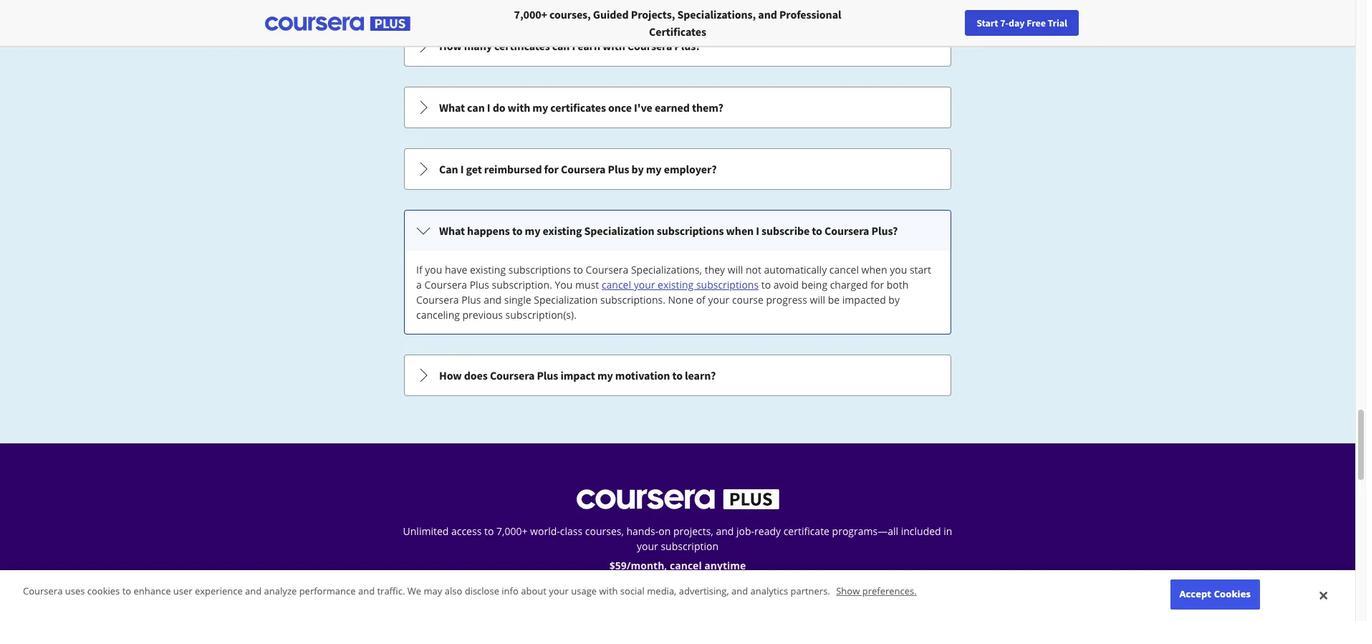 Task type: locate. For each thing, give the bounding box(es) containing it.
certificates left "once"
[[550, 100, 606, 115]]

0 horizontal spatial can
[[467, 100, 485, 115]]

be
[[828, 293, 840, 307]]

0 vertical spatial start 7-day free trial
[[977, 16, 1067, 29]]

can inside dropdown button
[[467, 100, 485, 115]]

1 horizontal spatial start 7-day free trial button
[[965, 10, 1079, 36]]

0 horizontal spatial 7-
[[653, 592, 662, 606]]

and inside unlimited access to 7,000+ world-class courses, hands-on projects, and job-ready certificate programs—all included in your subscription
[[716, 524, 734, 538]]

1 vertical spatial for
[[870, 278, 884, 292]]

1 vertical spatial what
[[439, 223, 465, 238]]

subscriptions
[[657, 223, 724, 238], [508, 263, 571, 277], [696, 278, 759, 292]]

0 vertical spatial 7-
[[1000, 16, 1009, 29]]

for up impacted
[[870, 278, 884, 292]]

0 vertical spatial for
[[544, 162, 559, 176]]

1 vertical spatial start 7-day free trial
[[626, 592, 730, 606]]

accept cookies button
[[1170, 580, 1260, 610]]

0 vertical spatial subscriptions
[[657, 223, 724, 238]]

courses,
[[549, 7, 591, 21], [585, 524, 624, 538]]

0 horizontal spatial start 7-day free trial button
[[603, 582, 753, 616]]

impact
[[560, 368, 595, 383]]

0 vertical spatial specialization
[[584, 223, 654, 238]]

cancel
[[829, 263, 859, 277], [602, 278, 631, 292], [670, 559, 702, 572]]

1 horizontal spatial plus?
[[871, 223, 898, 238]]

0 horizontal spatial for
[[544, 162, 559, 176]]

plus inside dropdown button
[[608, 162, 629, 176]]

projects,
[[673, 524, 713, 538]]

when
[[726, 223, 754, 238], [861, 263, 887, 277]]

and left 'analytics'
[[731, 585, 748, 598]]

included
[[901, 524, 941, 538]]

cancel up the subscriptions.
[[602, 278, 631, 292]]

certificates
[[494, 39, 550, 53], [550, 100, 606, 115]]

certificates inside dropdown button
[[494, 39, 550, 53]]

to up the must
[[573, 263, 583, 277]]

for right reimbursed
[[544, 162, 559, 176]]

day for leftmost start 7-day free trial button
[[662, 592, 681, 606]]

0 vertical spatial trial
[[1048, 16, 1067, 29]]

charged
[[830, 278, 868, 292]]

when inside if you have existing subscriptions to coursera specializations, they will not automatically cancel when you start a coursera plus subscription. you must
[[861, 263, 887, 277]]

for for charged
[[870, 278, 884, 292]]

plus? down projects,
[[674, 39, 701, 53]]

plus?
[[674, 39, 701, 53], [871, 223, 898, 238]]

usage
[[571, 585, 597, 598]]

specializations, up certificates
[[677, 7, 756, 21]]

7,000+ up the how many certificates can i earn with coursera plus?
[[514, 7, 547, 21]]

how for how many certificates can i earn with coursera plus?
[[439, 39, 462, 53]]

0 horizontal spatial you
[[425, 263, 442, 277]]

1 vertical spatial when
[[861, 263, 887, 277]]

by down both
[[888, 293, 900, 307]]

your down hands-
[[637, 539, 658, 553]]

certificates right the many at the left top of the page
[[494, 39, 550, 53]]

start 7-day free trial button
[[965, 10, 1079, 36], [603, 582, 753, 616]]

1 horizontal spatial start
[[977, 16, 998, 29]]

0 vertical spatial plus?
[[674, 39, 701, 53]]

and inside to avoid being charged for both coursera plus and single specialization subscriptions. none of your course progress will be impacted by canceling previous subscription(s).
[[484, 293, 502, 307]]

how left does
[[439, 368, 462, 383]]

0 vertical spatial certificates
[[494, 39, 550, 53]]

$59 /month, cancel anytime
[[609, 559, 746, 572]]

day
[[1009, 16, 1025, 29], [662, 592, 681, 606]]

coursera uses cookies to enhance user experience and analyze performance and traffic. we may also disclose info about your usage with social media, advertising, and analytics partners. show preferences.
[[23, 585, 917, 598]]

cancel inside if you have existing subscriptions to coursera specializations, they will not automatically cancel when you start a coursera plus subscription. you must
[[829, 263, 859, 277]]

specialization down you
[[534, 293, 598, 307]]

1 vertical spatial subscriptions
[[508, 263, 571, 277]]

specialization
[[584, 223, 654, 238], [534, 293, 598, 307]]

1 horizontal spatial for
[[870, 278, 884, 292]]

i inside dropdown button
[[487, 100, 490, 115]]

1 vertical spatial certificates
[[550, 100, 606, 115]]

with right the earn
[[602, 39, 625, 53]]

coursera
[[627, 39, 672, 53], [561, 162, 606, 176], [824, 223, 869, 238], [586, 263, 628, 277], [424, 278, 467, 292], [416, 293, 459, 307], [490, 368, 535, 383], [23, 585, 63, 598]]

happens
[[467, 223, 510, 238]]

my right impact
[[597, 368, 613, 383]]

to right the access
[[484, 524, 494, 538]]

2 how from the top
[[439, 368, 462, 383]]

1 horizontal spatial you
[[890, 263, 907, 277]]

cancel your existing subscriptions link
[[602, 278, 759, 292]]

your inside to avoid being charged for both coursera plus and single specialization subscriptions. none of your course progress will be impacted by canceling previous subscription(s).
[[708, 293, 729, 307]]

in
[[944, 524, 952, 538]]

1 horizontal spatial start 7-day free trial
[[977, 16, 1067, 29]]

0 horizontal spatial plus?
[[674, 39, 701, 53]]

7,000+ inside 7,000+ courses, guided projects, specializations, and professional certificates
[[514, 7, 547, 21]]

by
[[631, 162, 644, 176], [888, 293, 900, 307]]

0 vertical spatial when
[[726, 223, 754, 238]]

0 vertical spatial existing
[[543, 223, 582, 238]]

existing right have
[[470, 263, 506, 277]]

plus
[[608, 162, 629, 176], [470, 278, 489, 292], [462, 293, 481, 307], [537, 368, 558, 383]]

0 vertical spatial specializations,
[[677, 7, 756, 21]]

1 vertical spatial existing
[[470, 263, 506, 277]]

$59
[[609, 559, 627, 572]]

1 vertical spatial trial
[[707, 592, 730, 606]]

0 vertical spatial 7,000+
[[514, 7, 547, 21]]

plus inside dropdown button
[[537, 368, 558, 383]]

plus inside if you have existing subscriptions to coursera specializations, they will not automatically cancel when you start a coursera plus subscription. you must
[[470, 278, 489, 292]]

what
[[439, 100, 465, 115], [439, 223, 465, 238]]

you right if
[[425, 263, 442, 277]]

programs—all
[[832, 524, 898, 538]]

i left do at the top of page
[[487, 100, 490, 115]]

start
[[910, 263, 931, 277]]

7,000+ left world-
[[496, 524, 528, 538]]

what left the happens at the top left
[[439, 223, 465, 238]]

1 horizontal spatial by
[[888, 293, 900, 307]]

1 horizontal spatial day
[[1009, 16, 1025, 29]]

0 horizontal spatial by
[[631, 162, 644, 176]]

subscriptions down they
[[696, 278, 759, 292]]

access
[[451, 524, 482, 538]]

by inside dropdown button
[[631, 162, 644, 176]]

existing up you
[[543, 223, 582, 238]]

to left learn?
[[672, 368, 683, 383]]

by left employer?
[[631, 162, 644, 176]]

how inside dropdown button
[[439, 39, 462, 53]]

1 vertical spatial with
[[508, 100, 530, 115]]

specialization up the must
[[584, 223, 654, 238]]

uses
[[65, 585, 85, 598]]

coursera down projects,
[[627, 39, 672, 53]]

1 horizontal spatial cancel
[[670, 559, 702, 572]]

trial for leftmost start 7-day free trial button
[[707, 592, 730, 606]]

0 horizontal spatial start
[[626, 592, 650, 606]]

with right do at the top of page
[[508, 100, 530, 115]]

how for how does coursera plus impact my motivation to learn?
[[439, 368, 462, 383]]

can
[[552, 39, 570, 53], [467, 100, 485, 115]]

0 vertical spatial can
[[552, 39, 570, 53]]

what for what happens to my existing specialization subscriptions when i subscribe to coursera plus?
[[439, 223, 465, 238]]

will
[[728, 263, 743, 277], [810, 293, 825, 307]]

1 horizontal spatial existing
[[543, 223, 582, 238]]

0 horizontal spatial will
[[728, 263, 743, 277]]

0 vertical spatial with
[[602, 39, 625, 53]]

automatically
[[764, 263, 827, 277]]

and
[[758, 7, 777, 21], [484, 293, 502, 307], [716, 524, 734, 538], [245, 585, 262, 598], [358, 585, 375, 598], [731, 585, 748, 598]]

to
[[512, 223, 523, 238], [812, 223, 822, 238], [573, 263, 583, 277], [761, 278, 771, 292], [672, 368, 683, 383], [484, 524, 494, 538], [122, 585, 131, 598]]

my inside dropdown button
[[532, 100, 548, 115]]

0 vertical spatial by
[[631, 162, 644, 176]]

and up previous
[[484, 293, 502, 307]]

1 horizontal spatial coursera plus image
[[576, 489, 779, 509]]

0 horizontal spatial certificates
[[494, 39, 550, 53]]

1 vertical spatial specialization
[[534, 293, 598, 307]]

avoid
[[773, 278, 799, 292]]

0 vertical spatial what
[[439, 100, 465, 115]]

1 horizontal spatial will
[[810, 293, 825, 307]]

0 vertical spatial courses,
[[549, 7, 591, 21]]

1 vertical spatial 7-
[[653, 592, 662, 606]]

get
[[466, 162, 482, 176]]

guided
[[593, 7, 629, 21]]

1 vertical spatial free
[[683, 592, 705, 606]]

0 horizontal spatial free
[[683, 592, 705, 606]]

free for leftmost start 7-day free trial button
[[683, 592, 705, 606]]

you up both
[[890, 263, 907, 277]]

i've
[[634, 100, 652, 115]]

0 horizontal spatial start 7-day free trial
[[626, 592, 730, 606]]

and left "professional"
[[758, 7, 777, 21]]

plus? up both
[[871, 223, 898, 238]]

1 horizontal spatial when
[[861, 263, 887, 277]]

subscriptions up they
[[657, 223, 724, 238]]

your
[[634, 278, 655, 292], [708, 293, 729, 307], [637, 539, 658, 553], [549, 585, 569, 598]]

coursera up the must
[[586, 263, 628, 277]]

cookies
[[1214, 588, 1251, 601]]

coursera plus image
[[265, 17, 410, 31], [576, 489, 779, 509]]

how does coursera plus impact my motivation to learn?
[[439, 368, 716, 383]]

unlimited
[[403, 524, 449, 538]]

on
[[658, 524, 671, 538]]

0 vertical spatial cancel
[[829, 263, 859, 277]]

1 vertical spatial by
[[888, 293, 900, 307]]

canceling
[[416, 308, 460, 322]]

courses, inside 7,000+ courses, guided projects, specializations, and professional certificates
[[549, 7, 591, 21]]

1 how from the top
[[439, 39, 462, 53]]

will inside if you have existing subscriptions to coursera specializations, they will not automatically cancel when you start a coursera plus subscription. you must
[[728, 263, 743, 277]]

0 horizontal spatial existing
[[470, 263, 506, 277]]

subscription.
[[492, 278, 552, 292]]

you
[[425, 263, 442, 277], [890, 263, 907, 277]]

0 horizontal spatial when
[[726, 223, 754, 238]]

0 horizontal spatial cancel
[[602, 278, 631, 292]]

what inside dropdown button
[[439, 100, 465, 115]]

previous
[[462, 308, 503, 322]]

your up the subscriptions.
[[634, 278, 655, 292]]

and left 'job-'
[[716, 524, 734, 538]]

motivation
[[615, 368, 670, 383]]

1 vertical spatial courses,
[[585, 524, 624, 538]]

cancel down subscription
[[670, 559, 702, 572]]

subscriptions up "subscription."
[[508, 263, 571, 277]]

list
[[403, 0, 953, 398]]

how inside dropdown button
[[439, 368, 462, 383]]

my
[[532, 100, 548, 115], [646, 162, 662, 176], [525, 223, 540, 238], [597, 368, 613, 383]]

to down not
[[761, 278, 771, 292]]

1 vertical spatial day
[[662, 592, 681, 606]]

for inside to avoid being charged for both coursera plus and single specialization subscriptions. none of your course progress will be impacted by canceling previous subscription(s).
[[870, 278, 884, 292]]

when up not
[[726, 223, 754, 238]]

2 vertical spatial cancel
[[670, 559, 702, 572]]

my inside dropdown button
[[597, 368, 613, 383]]

1 horizontal spatial certificates
[[550, 100, 606, 115]]

start 7-day free trial for leftmost start 7-day free trial button
[[626, 592, 730, 606]]

what left do at the top of page
[[439, 100, 465, 115]]

coursera up canceling
[[416, 293, 459, 307]]

subscription(s).
[[505, 308, 577, 322]]

how left the many at the left top of the page
[[439, 39, 462, 53]]

when up both
[[861, 263, 887, 277]]

0 horizontal spatial coursera plus image
[[265, 17, 410, 31]]

1 horizontal spatial free
[[1027, 16, 1046, 29]]

i left the earn
[[572, 39, 575, 53]]

will down the being
[[810, 293, 825, 307]]

1 vertical spatial 7,000+
[[496, 524, 528, 538]]

1 vertical spatial plus?
[[871, 223, 898, 238]]

0 horizontal spatial day
[[662, 592, 681, 606]]

what inside dropdown button
[[439, 223, 465, 238]]

cookies
[[87, 585, 120, 598]]

2 horizontal spatial cancel
[[829, 263, 859, 277]]

0 horizontal spatial trial
[[707, 592, 730, 606]]

to inside to avoid being charged for both coursera plus and single specialization subscriptions. none of your course progress will be impacted by canceling previous subscription(s).
[[761, 278, 771, 292]]

specializations,
[[677, 7, 756, 21], [631, 263, 702, 277]]

1 horizontal spatial trial
[[1048, 16, 1067, 29]]

specialization inside dropdown button
[[584, 223, 654, 238]]

7,000+
[[514, 7, 547, 21], [496, 524, 528, 538]]

start 7-day free trial for the topmost start 7-day free trial button
[[977, 16, 1067, 29]]

will left not
[[728, 263, 743, 277]]

day for the topmost start 7-day free trial button
[[1009, 16, 1025, 29]]

list containing how many certificates can i earn with coursera plus?
[[403, 0, 953, 398]]

courses, inside unlimited access to 7,000+ world-class courses, hands-on projects, and job-ready certificate programs—all included in your subscription
[[585, 524, 624, 538]]

existing up 'none'
[[658, 278, 694, 292]]

0 vertical spatial will
[[728, 263, 743, 277]]

my right do at the top of page
[[532, 100, 548, 115]]

2 horizontal spatial existing
[[658, 278, 694, 292]]

disclose
[[465, 585, 499, 598]]

hands-
[[626, 524, 658, 538]]

1 horizontal spatial 7-
[[1000, 16, 1009, 29]]

your right of
[[708, 293, 729, 307]]

courses, up the how many certificates can i earn with coursera plus?
[[549, 7, 591, 21]]

0 vertical spatial day
[[1009, 16, 1025, 29]]

cancel up charged
[[829, 263, 859, 277]]

coursera plus image for access
[[576, 489, 779, 509]]

coursera down have
[[424, 278, 467, 292]]

1 vertical spatial start
[[626, 592, 650, 606]]

0 vertical spatial start
[[977, 16, 998, 29]]

earn
[[578, 39, 600, 53]]

and left traffic.
[[358, 585, 375, 598]]

for for reimbursed
[[544, 162, 559, 176]]

subscription
[[661, 539, 718, 553]]

can left do at the top of page
[[467, 100, 485, 115]]

start
[[977, 16, 998, 29], [626, 592, 650, 606]]

1 vertical spatial start 7-day free trial button
[[603, 582, 753, 616]]

can left the earn
[[552, 39, 570, 53]]

1 horizontal spatial can
[[552, 39, 570, 53]]

partners.
[[790, 585, 830, 598]]

subscriptions inside if you have existing subscriptions to coursera specializations, they will not automatically cancel when you start a coursera plus subscription. you must
[[508, 263, 571, 277]]

to inside if you have existing subscriptions to coursera specializations, they will not automatically cancel when you start a coursera plus subscription. you must
[[573, 263, 583, 277]]

with
[[602, 39, 625, 53], [508, 100, 530, 115], [599, 585, 618, 598]]

for inside dropdown button
[[544, 162, 559, 176]]

about
[[521, 585, 546, 598]]

0 vertical spatial coursera plus image
[[265, 17, 410, 31]]

what can i do with my certificates once i've earned them? button
[[405, 87, 951, 128]]

1 what from the top
[[439, 100, 465, 115]]

performance
[[299, 585, 356, 598]]

certificate
[[783, 524, 829, 538]]

2 what from the top
[[439, 223, 465, 238]]

1 vertical spatial will
[[810, 293, 825, 307]]

1 vertical spatial coursera plus image
[[576, 489, 779, 509]]

coursera right does
[[490, 368, 535, 383]]

specializations, up cancel your existing subscriptions
[[631, 263, 702, 277]]

0 vertical spatial free
[[1027, 16, 1046, 29]]

1 vertical spatial specializations,
[[631, 263, 702, 277]]

coursera inside to avoid being charged for both coursera plus and single specialization subscriptions. none of your course progress will be impacted by canceling previous subscription(s).
[[416, 293, 459, 307]]

courses, right class
[[585, 524, 624, 538]]

when inside dropdown button
[[726, 223, 754, 238]]

0 vertical spatial start 7-day free trial button
[[965, 10, 1079, 36]]

None search field
[[197, 9, 541, 38]]

2 vertical spatial with
[[599, 585, 618, 598]]

subscriptions.
[[600, 293, 665, 307]]

0 vertical spatial how
[[439, 39, 462, 53]]

1 vertical spatial how
[[439, 368, 462, 383]]

trial for the topmost start 7-day free trial button
[[1048, 16, 1067, 29]]

with left social
[[599, 585, 618, 598]]

1 vertical spatial can
[[467, 100, 485, 115]]

how
[[439, 39, 462, 53], [439, 368, 462, 383]]



Task type: vqa. For each thing, say whether or not it's contained in the screenshot.
'advertising,'
yes



Task type: describe. For each thing, give the bounding box(es) containing it.
accept cookies
[[1179, 588, 1251, 601]]

can
[[439, 162, 458, 176]]

if you have existing subscriptions to coursera specializations, they will not automatically cancel when you start a coursera plus subscription. you must
[[416, 263, 931, 292]]

certificates inside dropdown button
[[550, 100, 606, 115]]

with inside what can i do with my certificates once i've earned them? dropdown button
[[508, 100, 530, 115]]

what for what can i do with my certificates once i've earned them?
[[439, 100, 465, 115]]

my right the happens at the top left
[[525, 223, 540, 238]]

existing inside if you have existing subscriptions to coursera specializations, they will not automatically cancel when you start a coursera plus subscription. you must
[[470, 263, 506, 277]]

7- for the topmost start 7-day free trial button
[[1000, 16, 1009, 29]]

analytics
[[750, 585, 788, 598]]

2 vertical spatial subscriptions
[[696, 278, 759, 292]]

can i get reimbursed for coursera plus by my employer?
[[439, 162, 717, 176]]

media,
[[647, 585, 676, 598]]

will inside to avoid being charged for both coursera plus and single specialization subscriptions. none of your course progress will be impacted by canceling previous subscription(s).
[[810, 293, 825, 307]]

they
[[705, 263, 725, 277]]

my left employer?
[[646, 162, 662, 176]]

i left subscribe
[[756, 223, 759, 238]]

none
[[668, 293, 693, 307]]

many
[[464, 39, 492, 53]]

we
[[407, 585, 421, 598]]

progress
[[766, 293, 807, 307]]

can i get reimbursed for coursera plus by my employer? button
[[405, 149, 951, 189]]

traffic.
[[377, 585, 405, 598]]

7,000+ inside unlimited access to 7,000+ world-class courses, hands-on projects, and job-ready certificate programs—all included in your subscription
[[496, 524, 528, 538]]

world-
[[530, 524, 560, 538]]

free for the topmost start 7-day free trial button
[[1027, 16, 1046, 29]]

ready
[[754, 524, 781, 538]]

to right the happens at the top left
[[512, 223, 523, 238]]

reimbursed
[[484, 162, 542, 176]]

by inside to avoid being charged for both coursera plus and single specialization subscriptions. none of your course progress will be impacted by canceling previous subscription(s).
[[888, 293, 900, 307]]

them?
[[692, 100, 723, 115]]

professional
[[779, 7, 841, 21]]

your right about
[[549, 585, 569, 598]]

preferences.
[[862, 585, 917, 598]]

show preferences. link
[[836, 585, 917, 598]]

/month,
[[627, 559, 667, 572]]

to avoid being charged for both coursera plus and single specialization subscriptions. none of your course progress will be impacted by canceling previous subscription(s).
[[416, 278, 909, 322]]

unlimited access to 7,000+ world-class courses, hands-on projects, and job-ready certificate programs—all included in your subscription
[[403, 524, 952, 553]]

i left get
[[460, 162, 464, 176]]

your inside unlimited access to 7,000+ world-class courses, hands-on projects, and job-ready certificate programs—all included in your subscription
[[637, 539, 658, 553]]

both
[[887, 278, 909, 292]]

and inside 7,000+ courses, guided projects, specializations, and professional certificates
[[758, 7, 777, 21]]

specializations, inside 7,000+ courses, guided projects, specializations, and professional certificates
[[677, 7, 756, 21]]

impacted
[[842, 293, 886, 307]]

to right subscribe
[[812, 223, 822, 238]]

have
[[445, 263, 467, 277]]

analyze
[[264, 585, 297, 598]]

coursera up charged
[[824, 223, 869, 238]]

to right cookies
[[122, 585, 131, 598]]

coursera left uses
[[23, 585, 63, 598]]

can inside dropdown button
[[552, 39, 570, 53]]

you
[[555, 278, 573, 292]]

course
[[732, 293, 764, 307]]

plus? inside how many certificates can i earn with coursera plus? dropdown button
[[674, 39, 701, 53]]

plus? inside what happens to my existing specialization subscriptions when i subscribe to coursera plus? dropdown button
[[871, 223, 898, 238]]

does
[[464, 368, 488, 383]]

being
[[801, 278, 827, 292]]

to inside unlimited access to 7,000+ world-class courses, hands-on projects, and job-ready certificate programs—all included in your subscription
[[484, 524, 494, 538]]

enhance
[[134, 585, 171, 598]]

class
[[560, 524, 582, 538]]

subscriptions inside dropdown button
[[657, 223, 724, 238]]

of
[[696, 293, 705, 307]]

employer?
[[664, 162, 717, 176]]

projects,
[[631, 7, 675, 21]]

do
[[493, 100, 505, 115]]

2 you from the left
[[890, 263, 907, 277]]

once
[[608, 100, 632, 115]]

subscribe
[[761, 223, 810, 238]]

must
[[575, 278, 599, 292]]

not
[[746, 263, 761, 277]]

how does coursera plus impact my motivation to learn? button
[[405, 355, 951, 395]]

may
[[424, 585, 442, 598]]

coursera down what can i do with my certificates once i've earned them?
[[561, 162, 606, 176]]

1 vertical spatial cancel
[[602, 278, 631, 292]]

coursera plus image for courses,
[[265, 17, 410, 31]]

specializations, inside if you have existing subscriptions to coursera specializations, they will not automatically cancel when you start a coursera plus subscription. you must
[[631, 263, 702, 277]]

info
[[502, 585, 519, 598]]

to inside dropdown button
[[672, 368, 683, 383]]

what happens to my existing specialization subscriptions when i subscribe to coursera plus?
[[439, 223, 898, 238]]

if
[[416, 263, 422, 277]]

what happens to my existing specialization subscriptions when i subscribe to coursera plus? button
[[405, 211, 951, 251]]

coursera inside dropdown button
[[490, 368, 535, 383]]

social
[[620, 585, 645, 598]]

advertising,
[[679, 585, 729, 598]]

and left analyze
[[245, 585, 262, 598]]

specialization inside to avoid being charged for both coursera plus and single specialization subscriptions. none of your course progress will be impacted by canceling previous subscription(s).
[[534, 293, 598, 307]]

existing inside dropdown button
[[543, 223, 582, 238]]

7,000+ courses, guided projects, specializations, and professional certificates
[[514, 7, 841, 39]]

user
[[173, 585, 192, 598]]

show
[[836, 585, 860, 598]]

experience
[[195, 585, 243, 598]]

anytime
[[704, 559, 746, 572]]

how many certificates can i earn with coursera plus?
[[439, 39, 701, 53]]

2 vertical spatial existing
[[658, 278, 694, 292]]

a
[[416, 278, 422, 292]]

certificates
[[649, 24, 706, 39]]

plus inside to avoid being charged for both coursera plus and single specialization subscriptions. none of your course progress will be impacted by canceling previous subscription(s).
[[462, 293, 481, 307]]

learn?
[[685, 368, 716, 383]]

cancel your existing subscriptions
[[602, 278, 759, 292]]

1 you from the left
[[425, 263, 442, 277]]

single
[[504, 293, 531, 307]]

how many certificates can i earn with coursera plus? button
[[405, 26, 951, 66]]

what can i do with my certificates once i've earned them?
[[439, 100, 723, 115]]

7- for leftmost start 7-day free trial button
[[653, 592, 662, 606]]

job-
[[736, 524, 754, 538]]

accept
[[1179, 588, 1211, 601]]

with inside how many certificates can i earn with coursera plus? dropdown button
[[602, 39, 625, 53]]



